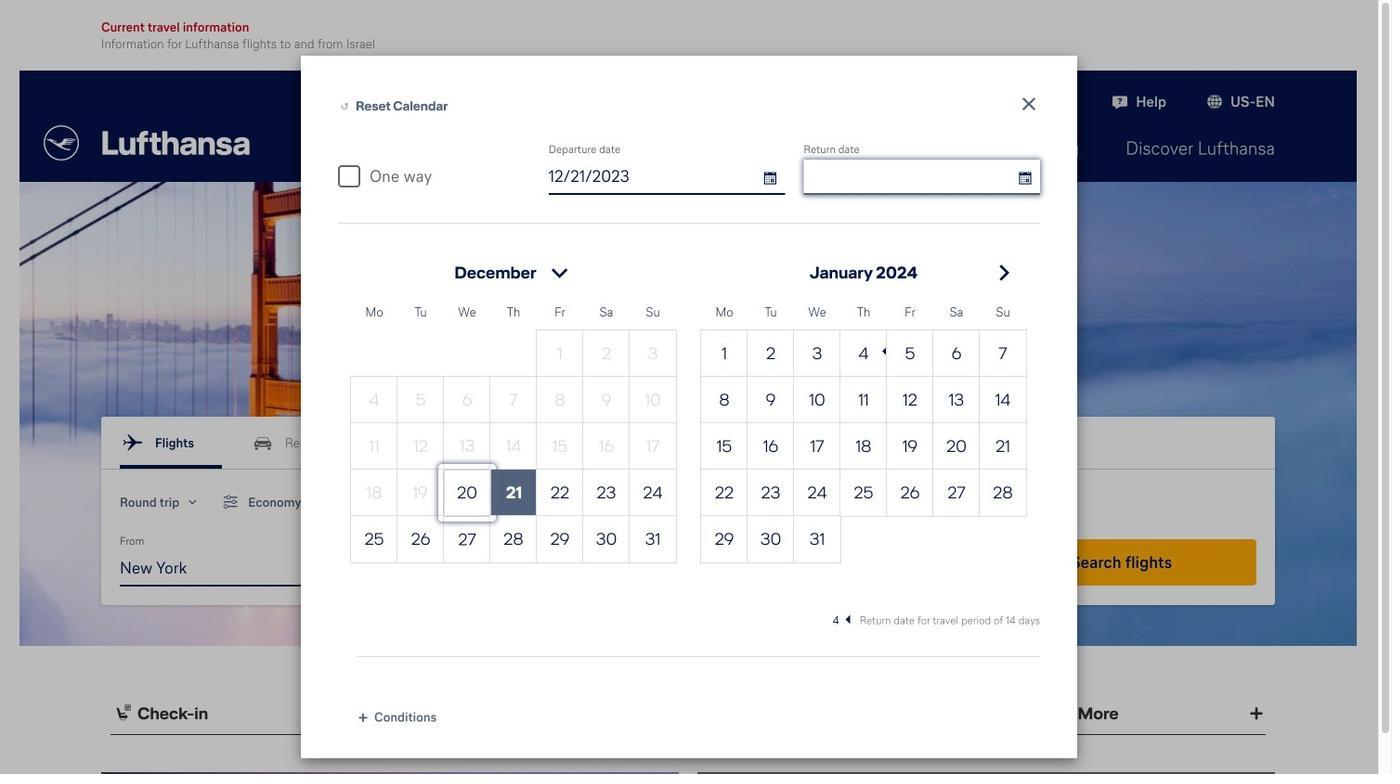 Task type: locate. For each thing, give the bounding box(es) containing it.
1 horizontal spatial tab
[[404, 694, 679, 735]]

0 vertical spatial tab list
[[120, 417, 1256, 469]]

tab
[[111, 694, 385, 735], [404, 694, 679, 735], [991, 694, 1266, 735]]

dialog
[[301, 56, 1392, 758]]

svg image
[[1109, 91, 1131, 113]]

0 horizontal spatial tab
[[111, 694, 385, 735]]

2 horizontal spatial tab
[[991, 694, 1266, 735]]

right image
[[546, 259, 574, 287]]

1 tab from the left
[[111, 694, 385, 735]]

1 vertical spatial tab list
[[101, 694, 1275, 735]]

left image
[[1203, 91, 1226, 113], [338, 100, 351, 113], [218, 489, 244, 515]]

1 horizontal spatial left image
[[338, 100, 351, 113]]

3 tab from the left
[[991, 694, 1266, 735]]

2 horizontal spatial left image
[[1203, 91, 1226, 113]]

tab list
[[120, 417, 1256, 469], [101, 694, 1275, 735]]



Task type: vqa. For each thing, say whether or not it's contained in the screenshot.
the left left icon
yes



Task type: describe. For each thing, give the bounding box(es) containing it.
2 tab from the left
[[404, 694, 679, 735]]

0 horizontal spatial left image
[[218, 489, 244, 515]]

open menu button
[[445, 259, 583, 287]]

move forward to switch to the next month. image
[[990, 259, 1018, 287]]

lufthansa logo, back to homepage image
[[44, 125, 250, 161]]

calendar application
[[331, 241, 1392, 613]]

Departure date text field
[[549, 160, 766, 193]]

Departure - return text field
[[697, 552, 968, 585]]

close image
[[1018, 93, 1040, 115]]

Return date text field
[[813, 160, 1040, 193]]

standalone image
[[388, 556, 410, 579]]



